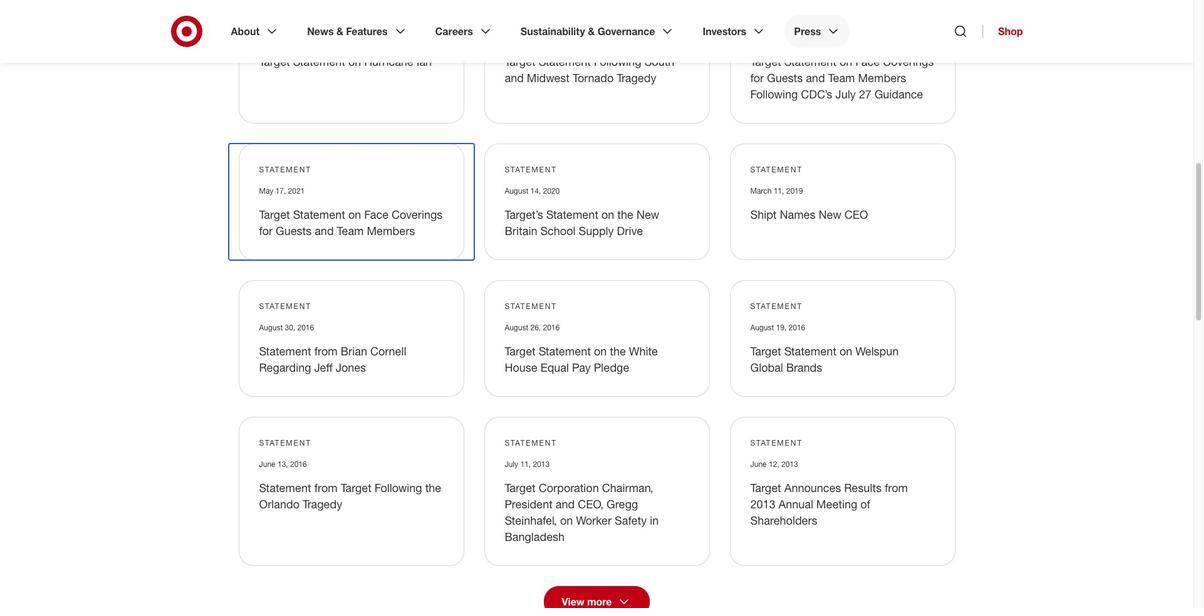 Task type: vqa. For each thing, say whether or not it's contained in the screenshot.


Task type: locate. For each thing, give the bounding box(es) containing it.
july inside target statement on face coverings for guests and team members following cdc's july 27 guidance
[[836, 87, 856, 101]]

statement up regarding
[[259, 344, 311, 358]]

following inside target statement on face coverings for guests and team members following cdc's july 27 guidance
[[751, 87, 798, 101]]

1 horizontal spatial tragedy
[[617, 71, 657, 85]]

1 vertical spatial members
[[367, 224, 415, 238]]

june left 12,
[[751, 459, 767, 469]]

june for target
[[751, 459, 767, 469]]

august left "26,"
[[505, 323, 529, 332]]

view
[[562, 595, 585, 608]]

tragedy inside the target statement following south and midwest tornado tragedy
[[617, 71, 657, 85]]

0 vertical spatial july
[[836, 87, 856, 101]]

statement down 2022
[[293, 54, 345, 68]]

14,
[[531, 186, 541, 196]]

2021 for target statement on face coverings for guests and team members
[[288, 186, 305, 196]]

target statement on face coverings for guests and team members
[[259, 207, 443, 238]]

on inside target statement on face coverings for guests and team members
[[349, 207, 361, 221]]

house
[[505, 360, 538, 374]]

august
[[751, 33, 774, 43], [505, 186, 529, 196], [259, 323, 283, 332], [505, 323, 529, 332], [751, 323, 774, 332]]

statement up equal
[[539, 344, 591, 358]]

0 horizontal spatial 2013
[[533, 459, 550, 469]]

statement inside 'target statement on welspun global brands'
[[785, 344, 837, 358]]

0 horizontal spatial guests
[[276, 224, 312, 238]]

0 horizontal spatial &
[[337, 25, 344, 38]]

2,
[[777, 33, 783, 43]]

1 vertical spatial coverings
[[392, 207, 443, 221]]

august left 2,
[[751, 33, 774, 43]]

0 vertical spatial coverings
[[883, 54, 934, 68]]

members inside target statement on face coverings for guests and team members following cdc's july 27 guidance
[[859, 71, 907, 85]]

tragedy right 'orlando'
[[303, 497, 343, 511]]

the inside the target statement on the white house equal pay pledge
[[610, 344, 626, 358]]

target inside statement from target following the orlando tragedy
[[341, 481, 372, 495]]

0 horizontal spatial members
[[367, 224, 415, 238]]

13, right december
[[543, 33, 553, 43]]

and inside target statement on face coverings for guests and team members
[[315, 224, 334, 238]]

2 horizontal spatial following
[[751, 87, 798, 101]]

brian
[[341, 344, 367, 358]]

the for new
[[618, 207, 634, 221]]

target's
[[505, 207, 543, 221]]

1 vertical spatial tragedy
[[303, 497, 343, 511]]

orlando
[[259, 497, 300, 511]]

statement up brands at the right
[[785, 344, 837, 358]]

july
[[836, 87, 856, 101], [505, 459, 519, 469]]

2016 for brands
[[789, 323, 806, 332]]

1 horizontal spatial 13,
[[543, 33, 553, 43]]

26,
[[531, 323, 541, 332]]

1 horizontal spatial following
[[594, 54, 642, 68]]

guests for target statement on face coverings for guests and team members
[[276, 224, 312, 238]]

target for target statement on face coverings for guests and team members following cdc's july 27 guidance
[[751, 54, 782, 68]]

2016 for house
[[543, 323, 560, 332]]

2013 for corporation
[[533, 459, 550, 469]]

statement up july 11, 2013
[[505, 438, 557, 448]]

2 horizontal spatial 2013
[[782, 459, 799, 469]]

0 horizontal spatial 13,
[[278, 459, 288, 469]]

2021 right december
[[555, 33, 572, 43]]

members inside target statement on face coverings for guests and team members
[[367, 224, 415, 238]]

june
[[259, 459, 276, 469], [751, 459, 767, 469]]

& for news
[[337, 25, 344, 38]]

& left the governance
[[588, 25, 595, 38]]

shipt names new ceo link
[[751, 207, 869, 221]]

statement up august 2, 2021
[[751, 12, 803, 21]]

1 vertical spatial 13,
[[278, 459, 288, 469]]

0 vertical spatial face
[[856, 54, 880, 68]]

jeff
[[314, 360, 333, 374]]

march 11, 2019
[[751, 186, 803, 196]]

tragedy down south
[[617, 71, 657, 85]]

statement inside statement from brian cornell regarding jeff jones
[[259, 344, 311, 358]]

from inside statement from target following the orlando tragedy
[[315, 481, 338, 495]]

0 horizontal spatial 2021
[[288, 186, 305, 196]]

0 horizontal spatial face
[[364, 207, 389, 221]]

target statement following south and midwest tornado tragedy
[[505, 54, 675, 85]]

statement up midwest
[[539, 54, 591, 68]]

on for target's statement on the new britain school supply drive
[[602, 207, 615, 221]]

target inside the target statement following south and midwest tornado tragedy
[[505, 54, 536, 68]]

coverings inside target statement on face coverings for guests and team members following cdc's july 27 guidance
[[883, 54, 934, 68]]

0 horizontal spatial new
[[637, 207, 660, 221]]

target statement on welspun global brands link
[[751, 344, 899, 374]]

news
[[307, 25, 334, 38]]

following
[[594, 54, 642, 68], [751, 87, 798, 101], [375, 481, 422, 495]]

new up drive
[[637, 207, 660, 221]]

11, left 2019
[[774, 186, 785, 196]]

face
[[856, 54, 880, 68], [364, 207, 389, 221]]

and
[[505, 71, 524, 85], [806, 71, 825, 85], [315, 224, 334, 238], [556, 497, 575, 511]]

statement up august 26, 2016
[[505, 301, 557, 311]]

for down august 2, 2021
[[751, 71, 764, 85]]

target's statement on the new britain school supply drive
[[505, 207, 660, 238]]

0 vertical spatial the
[[618, 207, 634, 221]]

supply
[[579, 224, 614, 238]]

for for target statement on face coverings for guests and team members following cdc's july 27 guidance
[[751, 71, 764, 85]]

for inside target statement on face coverings for guests and team members following cdc's july 27 guidance
[[751, 71, 764, 85]]

regarding
[[259, 360, 311, 374]]

0 vertical spatial guests
[[767, 71, 803, 85]]

0 horizontal spatial coverings
[[392, 207, 443, 221]]

tornado
[[573, 71, 614, 85]]

2016 right 19,
[[789, 323, 806, 332]]

0 vertical spatial tragedy
[[617, 71, 657, 85]]

target for target statement on face coverings for guests and team members
[[259, 207, 290, 221]]

0 vertical spatial team
[[829, 71, 855, 85]]

statement up school
[[547, 207, 599, 221]]

statement from target following the orlando tragedy link
[[259, 481, 442, 511]]

june for statement
[[259, 459, 276, 469]]

from inside statement from brian cornell regarding jeff jones
[[315, 344, 338, 358]]

statement inside the target statement on the white house equal pay pledge
[[539, 344, 591, 358]]

1 horizontal spatial &
[[588, 25, 595, 38]]

1 horizontal spatial 2013
[[751, 497, 776, 511]]

guests up cdc's
[[767, 71, 803, 85]]

2 june from the left
[[751, 459, 767, 469]]

1 horizontal spatial coverings
[[883, 54, 934, 68]]

pay
[[572, 360, 591, 374]]

target inside target statement on face coverings for guests and team members
[[259, 207, 290, 221]]

guests down may 17, 2021
[[276, 224, 312, 238]]

1 new from the left
[[637, 207, 660, 221]]

2 vertical spatial following
[[375, 481, 422, 495]]

hurricane
[[364, 54, 414, 68]]

cdc's
[[801, 87, 833, 101]]

tragedy
[[617, 71, 657, 85], [303, 497, 343, 511]]

statement down the press
[[785, 54, 837, 68]]

1 horizontal spatial members
[[859, 71, 907, 85]]

on for target statement on hurricane ian
[[349, 54, 361, 68]]

on
[[349, 54, 361, 68], [840, 54, 853, 68], [349, 207, 361, 221], [602, 207, 615, 221], [594, 344, 607, 358], [840, 344, 853, 358], [560, 513, 573, 527]]

target inside target statement on face coverings for guests and team members following cdc's july 27 guidance
[[751, 54, 782, 68]]

team inside target statement on face coverings for guests and team members following cdc's july 27 guidance
[[829, 71, 855, 85]]

about
[[231, 25, 260, 38]]

& for sustainability
[[588, 25, 595, 38]]

statement up august 19, 2016
[[751, 301, 803, 311]]

statement up may 17, 2021
[[259, 165, 312, 174]]

11, up president
[[521, 459, 531, 469]]

july up president
[[505, 459, 519, 469]]

august left 19,
[[751, 323, 774, 332]]

statement
[[751, 12, 803, 21], [293, 54, 345, 68], [539, 54, 591, 68], [785, 54, 837, 68], [259, 165, 312, 174], [505, 165, 557, 174], [751, 165, 803, 174], [293, 207, 345, 221], [547, 207, 599, 221], [259, 301, 312, 311], [505, 301, 557, 311], [751, 301, 803, 311], [259, 344, 311, 358], [539, 344, 591, 358], [785, 344, 837, 358], [259, 438, 312, 448], [505, 438, 557, 448], [751, 438, 803, 448], [259, 481, 311, 495]]

17,
[[276, 186, 286, 196]]

on inside the target's statement on the new britain school supply drive
[[602, 207, 615, 221]]

statement up august 30, 2016
[[259, 301, 312, 311]]

view more button
[[544, 586, 650, 608]]

brands
[[787, 360, 823, 374]]

1 vertical spatial july
[[505, 459, 519, 469]]

new inside the target's statement on the new britain school supply drive
[[637, 207, 660, 221]]

guidance
[[875, 87, 924, 101]]

august 30, 2016
[[259, 323, 314, 332]]

2021 right 2,
[[785, 33, 802, 43]]

1 vertical spatial for
[[259, 224, 273, 238]]

1 vertical spatial team
[[337, 224, 364, 238]]

0 vertical spatial 13,
[[543, 33, 553, 43]]

0 vertical spatial following
[[594, 54, 642, 68]]

for
[[751, 71, 764, 85], [259, 224, 273, 238]]

the inside the target's statement on the new britain school supply drive
[[618, 207, 634, 221]]

target statement on hurricane ian link
[[259, 54, 432, 68]]

for for target statement on face coverings for guests and team members
[[259, 224, 273, 238]]

bangladesh
[[505, 530, 565, 543]]

2021 right 17, in the top left of the page
[[288, 186, 305, 196]]

1 june from the left
[[259, 459, 276, 469]]

statement up 'orlando'
[[259, 481, 311, 495]]

shareholders
[[751, 513, 818, 527]]

2013 up corporation
[[533, 459, 550, 469]]

0 vertical spatial members
[[859, 71, 907, 85]]

0 horizontal spatial tragedy
[[303, 497, 343, 511]]

target inside the target statement on the white house equal pay pledge
[[505, 344, 536, 358]]

august 14, 2020
[[505, 186, 560, 196]]

2013
[[533, 459, 550, 469], [782, 459, 799, 469], [751, 497, 776, 511]]

1 horizontal spatial face
[[856, 54, 880, 68]]

statement inside target statement on face coverings for guests and team members
[[293, 207, 345, 221]]

2016 for orlando
[[290, 459, 307, 469]]

guests for target statement on face coverings for guests and team members following cdc's july 27 guidance
[[767, 71, 803, 85]]

guests inside target statement on face coverings for guests and team members following cdc's july 27 guidance
[[767, 71, 803, 85]]

august 19, 2016
[[751, 323, 806, 332]]

team
[[829, 71, 855, 85], [337, 224, 364, 238]]

0 horizontal spatial following
[[375, 481, 422, 495]]

worker
[[576, 513, 612, 527]]

2021
[[555, 33, 572, 43], [785, 33, 802, 43], [288, 186, 305, 196]]

news & features
[[307, 25, 388, 38]]

statement inside target statement on face coverings for guests and team members following cdc's july 27 guidance
[[785, 54, 837, 68]]

from
[[315, 344, 338, 358], [315, 481, 338, 495], [885, 481, 908, 495]]

june up 'orlando'
[[259, 459, 276, 469]]

on for target statement on the white house equal pay pledge
[[594, 344, 607, 358]]

target inside the target corporation chairman, president and ceo, gregg steinhafel, on worker safety in bangladesh
[[505, 481, 536, 495]]

1 horizontal spatial 11,
[[774, 186, 785, 196]]

guests inside target statement on face coverings for guests and team members
[[276, 224, 312, 238]]

august left the 30,
[[259, 323, 283, 332]]

jones
[[336, 360, 366, 374]]

1 horizontal spatial team
[[829, 71, 855, 85]]

13, up 'orlando'
[[278, 459, 288, 469]]

new left 'ceo'
[[819, 207, 842, 221]]

and inside the target corporation chairman, president and ceo, gregg steinhafel, on worker safety in bangladesh
[[556, 497, 575, 511]]

2016 right "26,"
[[543, 323, 560, 332]]

on inside the target statement on the white house equal pay pledge
[[594, 344, 607, 358]]

target statement on face coverings for guests and team members following cdc's july 27 guidance link
[[751, 54, 934, 101]]

1 vertical spatial 11,
[[521, 459, 531, 469]]

1 horizontal spatial june
[[751, 459, 767, 469]]

0 horizontal spatial team
[[337, 224, 364, 238]]

1 vertical spatial following
[[751, 87, 798, 101]]

2013 up shareholders
[[751, 497, 776, 511]]

1 & from the left
[[337, 25, 344, 38]]

school
[[541, 224, 576, 238]]

target inside target announces results from 2013 annual meeting of shareholders
[[751, 481, 782, 495]]

0 vertical spatial 11,
[[774, 186, 785, 196]]

july 11, 2013
[[505, 459, 550, 469]]

12,
[[769, 459, 780, 469]]

face inside target statement on face coverings for guests and team members following cdc's july 27 guidance
[[856, 54, 880, 68]]

welspun
[[856, 344, 899, 358]]

the
[[618, 207, 634, 221], [610, 344, 626, 358], [425, 481, 442, 495]]

1 horizontal spatial july
[[836, 87, 856, 101]]

august for target's statement on the new britain school supply drive
[[505, 186, 529, 196]]

and inside the target statement following south and midwest tornado tragedy
[[505, 71, 524, 85]]

target corporation chairman, president and ceo, gregg steinhafel, on worker safety in bangladesh
[[505, 481, 659, 543]]

2016 for jeff
[[298, 323, 314, 332]]

1 vertical spatial face
[[364, 207, 389, 221]]

2 vertical spatial the
[[425, 481, 442, 495]]

0 horizontal spatial june
[[259, 459, 276, 469]]

on inside 'target statement on welspun global brands'
[[840, 344, 853, 358]]

2016 up 'orlando'
[[290, 459, 307, 469]]

following inside statement from target following the orlando tragedy
[[375, 481, 422, 495]]

for inside target statement on face coverings for guests and team members
[[259, 224, 273, 238]]

face inside target statement on face coverings for guests and team members
[[364, 207, 389, 221]]

1 vertical spatial the
[[610, 344, 626, 358]]

0 vertical spatial for
[[751, 71, 764, 85]]

2 horizontal spatial 2021
[[785, 33, 802, 43]]

2013 right 12,
[[782, 459, 799, 469]]

team inside target statement on face coverings for guests and team members
[[337, 224, 364, 238]]

1 vertical spatial guests
[[276, 224, 312, 238]]

august left 14,
[[505, 186, 529, 196]]

target inside 'target statement on welspun global brands'
[[751, 344, 782, 358]]

0 horizontal spatial 11,
[[521, 459, 531, 469]]

coverings inside target statement on face coverings for guests and team members
[[392, 207, 443, 221]]

march
[[751, 186, 772, 196]]

1 horizontal spatial for
[[751, 71, 764, 85]]

statement from target following the orlando tragedy
[[259, 481, 442, 511]]

target statement following south and midwest tornado tragedy link
[[505, 54, 675, 85]]

statement down may 17, 2021
[[293, 207, 345, 221]]

for down may
[[259, 224, 273, 238]]

on inside target statement on face coverings for guests and team members following cdc's july 27 guidance
[[840, 54, 853, 68]]

target for target announces results from 2013 annual meeting of shareholders
[[751, 481, 782, 495]]

coverings
[[883, 54, 934, 68], [392, 207, 443, 221]]

&
[[337, 25, 344, 38], [588, 25, 595, 38]]

0 horizontal spatial for
[[259, 224, 273, 238]]

july left 27
[[836, 87, 856, 101]]

ian
[[417, 54, 432, 68]]

statement from brian cornell regarding jeff jones link
[[259, 344, 407, 374]]

2 & from the left
[[588, 25, 595, 38]]

& right news at the left top
[[337, 25, 344, 38]]

2016 right the 30,
[[298, 323, 314, 332]]

target for target corporation chairman, president and ceo, gregg steinhafel, on worker safety in bangladesh
[[505, 481, 536, 495]]

1 horizontal spatial guests
[[767, 71, 803, 85]]

1 horizontal spatial new
[[819, 207, 842, 221]]



Task type: describe. For each thing, give the bounding box(es) containing it.
view more
[[562, 595, 612, 608]]

28,
[[299, 33, 309, 43]]

13, for december
[[543, 33, 553, 43]]

target for target statement on hurricane ian
[[259, 54, 290, 68]]

27
[[859, 87, 872, 101]]

of
[[861, 497, 871, 511]]

global
[[751, 360, 784, 374]]

statement up august 14, 2020
[[505, 165, 557, 174]]

on for target statement on face coverings for guests and team members
[[349, 207, 361, 221]]

1 horizontal spatial 2021
[[555, 33, 572, 43]]

shipt names new ceo
[[751, 207, 869, 221]]

august for target statement on the white house equal pay pledge
[[505, 323, 529, 332]]

13, for june
[[278, 459, 288, 469]]

11, for target
[[521, 459, 531, 469]]

governance
[[598, 25, 655, 38]]

midwest
[[527, 71, 570, 85]]

press link
[[786, 15, 850, 48]]

2013 for announces
[[782, 459, 799, 469]]

2022
[[312, 33, 328, 43]]

news & features link
[[299, 15, 417, 48]]

investors link
[[694, 15, 776, 48]]

more
[[588, 595, 612, 608]]

target statement on face coverings for guests and team members following cdc's july 27 guidance
[[751, 54, 934, 101]]

president
[[505, 497, 553, 511]]

statement inside statement from target following the orlando tragedy
[[259, 481, 311, 495]]

and inside target statement on face coverings for guests and team members following cdc's july 27 guidance
[[806, 71, 825, 85]]

tragedy inside statement from target following the orlando tragedy
[[303, 497, 343, 511]]

gregg
[[607, 497, 638, 511]]

face for target statement on face coverings for guests and team members
[[364, 207, 389, 221]]

safety
[[615, 513, 647, 527]]

target statement on hurricane ian
[[259, 54, 432, 68]]

statement inside the target's statement on the new britain school supply drive
[[547, 207, 599, 221]]

press
[[795, 25, 822, 38]]

ceo
[[845, 207, 869, 221]]

august 26, 2016
[[505, 323, 560, 332]]

target for target statement on welspun global brands
[[751, 344, 782, 358]]

june 12, 2013
[[751, 459, 799, 469]]

face for target statement on face coverings for guests and team members following cdc's july 27 guidance
[[856, 54, 880, 68]]

2021 for target statement on face coverings for guests and team members following cdc's july 27 guidance
[[785, 33, 802, 43]]

target statement on the white house equal pay pledge link
[[505, 344, 658, 374]]

statement up june 13, 2016
[[259, 438, 312, 448]]

june 13, 2016
[[259, 459, 307, 469]]

statement up march 11, 2019
[[751, 165, 803, 174]]

0 horizontal spatial july
[[505, 459, 519, 469]]

members for target statement on face coverings for guests and team members
[[367, 224, 415, 238]]

august for target statement on welspun global brands
[[751, 323, 774, 332]]

target statement on the white house equal pay pledge
[[505, 344, 658, 374]]

30,
[[285, 323, 295, 332]]

sustainability
[[521, 25, 585, 38]]

target for target statement on the white house equal pay pledge
[[505, 344, 536, 358]]

from inside target announces results from 2013 annual meeting of shareholders
[[885, 481, 908, 495]]

team for target statement on face coverings for guests and team members
[[337, 224, 364, 238]]

august for statement from brian cornell regarding jeff jones
[[259, 323, 283, 332]]

meeting
[[817, 497, 858, 511]]

august 2, 2021
[[751, 33, 802, 43]]

target corporation chairman, president and ceo, gregg steinhafel, on worker safety in bangladesh link
[[505, 481, 659, 543]]

drive
[[617, 224, 643, 238]]

on inside the target corporation chairman, president and ceo, gregg steinhafel, on worker safety in bangladesh
[[560, 513, 573, 527]]

pledge
[[594, 360, 630, 374]]

shipt
[[751, 207, 777, 221]]

target announces results from 2013 annual meeting of shareholders
[[751, 481, 908, 527]]

south
[[645, 54, 675, 68]]

coverings for target statement on face coverings for guests and team members following cdc's july 27 guidance
[[883, 54, 934, 68]]

white
[[629, 344, 658, 358]]

may 17, 2021
[[259, 186, 305, 196]]

cornell
[[370, 344, 407, 358]]

names
[[780, 207, 816, 221]]

sustainability & governance
[[521, 25, 655, 38]]

the inside statement from target following the orlando tragedy
[[425, 481, 442, 495]]

about link
[[222, 15, 288, 48]]

statement up june 12, 2013
[[751, 438, 803, 448]]

ceo,
[[578, 497, 604, 511]]

results
[[845, 481, 882, 495]]

september 28, 2022
[[259, 33, 328, 43]]

careers
[[435, 25, 473, 38]]

2019
[[787, 186, 803, 196]]

features
[[346, 25, 388, 38]]

members for target statement on face coverings for guests and team members following cdc's july 27 guidance
[[859, 71, 907, 85]]

2020
[[543, 186, 560, 196]]

investors
[[703, 25, 747, 38]]

2013 inside target announces results from 2013 annual meeting of shareholders
[[751, 497, 776, 511]]

statement from brian cornell regarding jeff jones
[[259, 344, 407, 374]]

the for white
[[610, 344, 626, 358]]

from for brian
[[315, 344, 338, 358]]

corporation
[[539, 481, 599, 495]]

2 new from the left
[[819, 207, 842, 221]]

december
[[505, 33, 540, 43]]

august for target statement on face coverings for guests and team members following cdc's july 27 guidance
[[751, 33, 774, 43]]

from for target
[[315, 481, 338, 495]]

coverings for target statement on face coverings for guests and team members
[[392, 207, 443, 221]]

on for target statement on face coverings for guests and team members following cdc's july 27 guidance
[[840, 54, 853, 68]]

britain
[[505, 224, 538, 238]]

following inside the target statement following south and midwest tornado tragedy
[[594, 54, 642, 68]]

statement inside the target statement following south and midwest tornado tragedy
[[539, 54, 591, 68]]

11, for shipt
[[774, 186, 785, 196]]

equal
[[541, 360, 569, 374]]

team for target statement on face coverings for guests and team members following cdc's july 27 guidance
[[829, 71, 855, 85]]

annual
[[779, 497, 814, 511]]

chairman,
[[602, 481, 654, 495]]

target's statement on the new britain school supply drive link
[[505, 207, 660, 238]]

target announces results from 2013 annual meeting of shareholders link
[[751, 481, 908, 527]]

september
[[259, 33, 297, 43]]

steinhafel,
[[505, 513, 557, 527]]

in
[[650, 513, 659, 527]]

target for target statement following south and midwest tornado tragedy
[[505, 54, 536, 68]]

sustainability & governance link
[[512, 15, 684, 48]]

target statement on face coverings for guests and team members link
[[259, 207, 443, 238]]

may
[[259, 186, 274, 196]]

on for target statement on welspun global brands
[[840, 344, 853, 358]]

shop link
[[983, 25, 1024, 38]]



